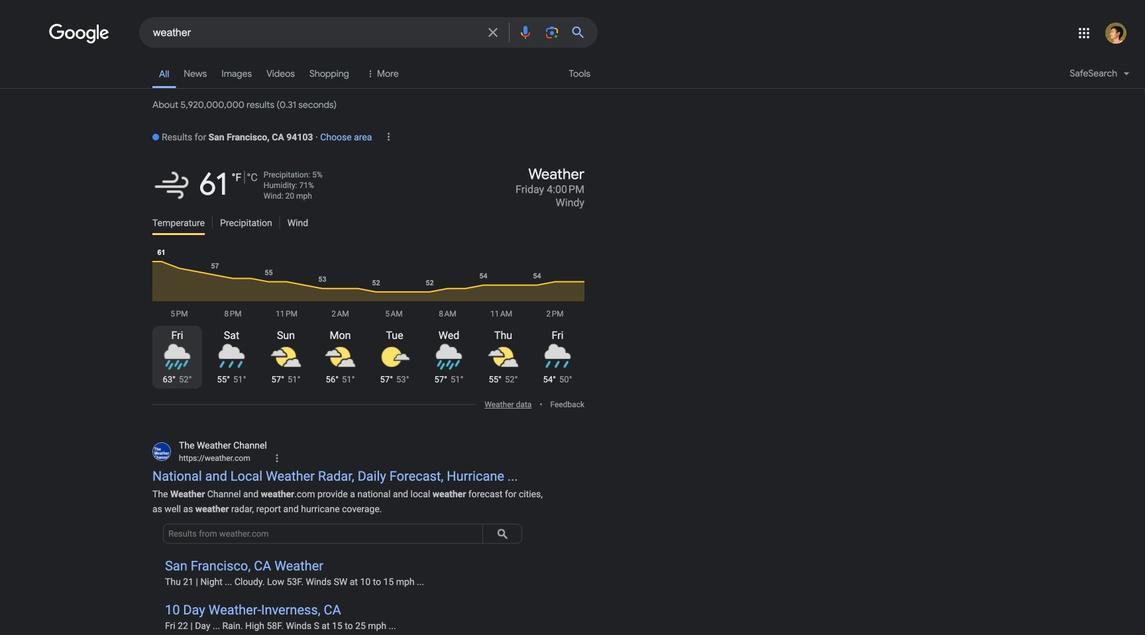 Task type: locate. For each thing, give the bounding box(es) containing it.
mostly cloudy image
[[270, 341, 302, 373], [487, 341, 519, 373]]

search by image image
[[544, 25, 560, 40]]

friday element left "saturday" element
[[152, 326, 202, 341]]

tuesday element
[[370, 326, 420, 341]]

0 vertical spatial heading
[[152, 127, 313, 151]]

sunday element
[[261, 326, 311, 341]]

1 horizontal spatial heading
[[369, 166, 585, 209]]

friday element up rain image on the bottom
[[533, 326, 583, 341]]

saturday element
[[207, 326, 256, 341]]

1 horizontal spatial wind and rain image
[[433, 341, 465, 373]]

1 wind and rain image from the left
[[161, 341, 193, 373]]

wind and rain image left rain icon
[[161, 341, 193, 373]]

search icon image
[[492, 524, 512, 544]]

rain image
[[216, 341, 248, 373]]

1 horizontal spatial mostly cloudy image
[[487, 341, 519, 373]]

clear with periodic clouds image
[[379, 341, 411, 373]]

wind and rain image
[[161, 341, 193, 373], [433, 341, 465, 373]]

0 horizontal spatial friday element
[[152, 326, 202, 341]]

0 horizontal spatial wind and rain image
[[161, 341, 193, 373]]

2 mostly cloudy image from the left
[[487, 341, 519, 373]]

mostly cloudy image
[[324, 341, 356, 373]]

mostly cloudy image down the thursday "element"
[[487, 341, 519, 373]]

wind and rain image for 1st friday element from the left
[[161, 341, 193, 373]]

1 friday element from the left
[[152, 326, 202, 341]]

mostly cloudy image for sunday 'element'
[[270, 341, 302, 373]]

heading
[[152, 127, 313, 151], [369, 166, 585, 209]]

None text field
[[179, 453, 250, 465]]

None search field
[[0, 17, 598, 48]]

wind and rain image down 'wednesday' 'element' on the left of page
[[433, 341, 465, 373]]

navigation
[[0, 58, 1145, 91]]

1 mostly cloudy image from the left
[[270, 341, 302, 373]]

friday element
[[152, 326, 202, 341], [533, 326, 583, 341]]

mostly cloudy image down sunday 'element'
[[270, 341, 302, 373]]

2 wind and rain image from the left
[[433, 341, 465, 373]]

google image
[[49, 24, 110, 44]]

mostly cloudy image for the thursday "element"
[[487, 341, 519, 373]]

thursday element
[[479, 326, 528, 341]]

1 horizontal spatial friday element
[[533, 326, 583, 341]]

monday element
[[315, 326, 365, 341]]

windy image
[[152, 166, 192, 205]]

wednesday element
[[424, 326, 474, 341]]

0 horizontal spatial mostly cloudy image
[[270, 341, 302, 373]]



Task type: vqa. For each thing, say whether or not it's contained in the screenshot.
Oct
no



Task type: describe. For each thing, give the bounding box(es) containing it.
°celsius element
[[247, 171, 258, 184]]

0 horizontal spatial heading
[[152, 127, 313, 151]]

rain image
[[542, 341, 574, 373]]

wind and rain image for 'wednesday' 'element' on the left of page
[[433, 341, 465, 373]]

Results from weather.com text field
[[163, 524, 483, 544]]

Search text field
[[153, 25, 477, 42]]

search by voice image
[[518, 25, 534, 40]]

1 vertical spatial heading
[[369, 166, 585, 209]]

2 friday element from the left
[[533, 326, 583, 341]]



